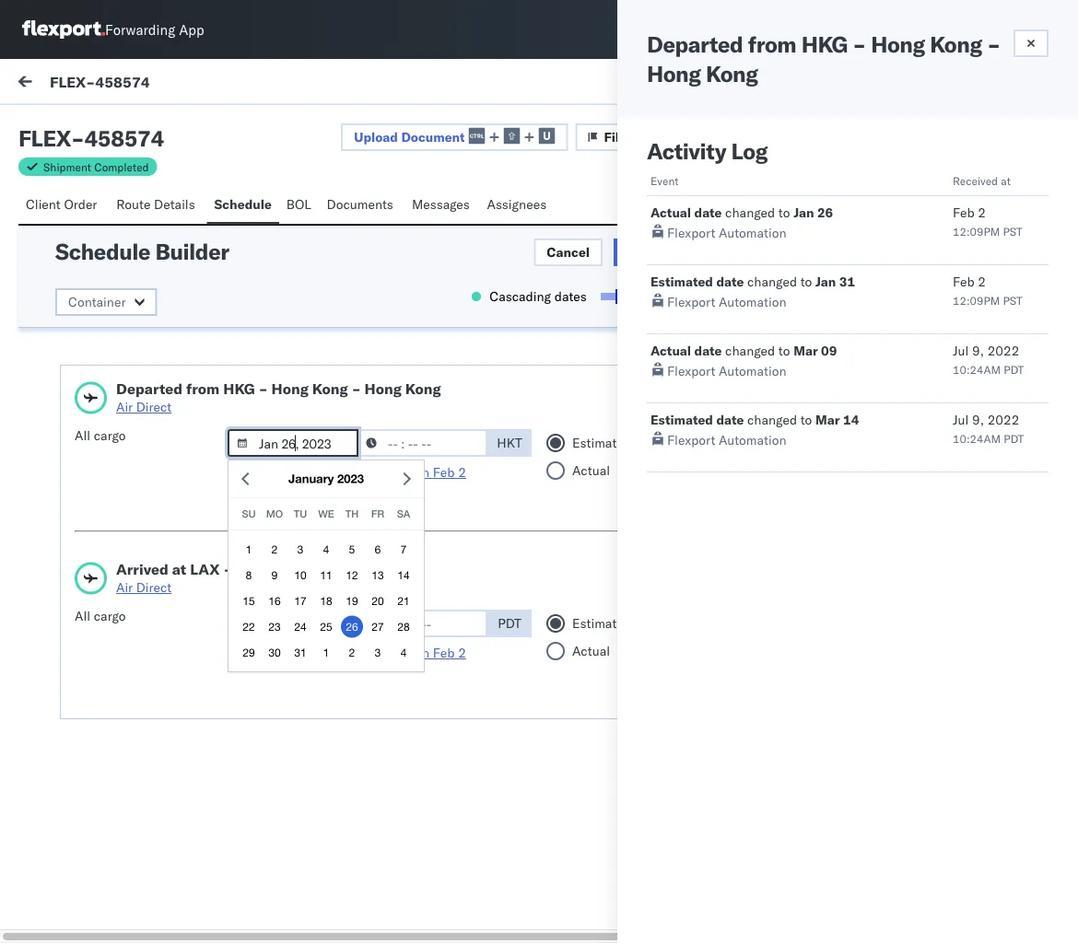 Task type: locate. For each thing, give the bounding box(es) containing it.
my
[[18, 71, 48, 96]]

flexport automation down actual date changed to mar 09
[[667, 363, 787, 379]]

jan down work button at right top
[[815, 274, 836, 290]]

1 vertical spatial direct
[[136, 580, 172, 596]]

2022 for actual date changed to mar 09
[[987, 343, 1019, 359]]

3 down "27"
[[375, 646, 381, 659]]

departed for departed from hkg - hong kong - hong kong
[[647, 30, 743, 58]]

2 direct from the top
[[136, 580, 172, 596]]

z for dec 20, 2026, 12:39 am pst
[[66, 201, 72, 212]]

17,
[[393, 481, 413, 497], [393, 569, 413, 585]]

8,
[[393, 657, 405, 673], [393, 921, 405, 938]]

route down completed
[[116, 196, 151, 212]]

2 9, from the top
[[972, 412, 984, 428]]

changed for jan 26
[[725, 205, 775, 221]]

-- : -- -- text field down 21
[[357, 610, 487, 638]]

1 vertical spatial mmm d, yyyy text field
[[228, 610, 358, 638]]

0 horizontal spatial from
[[186, 380, 220, 398]]

1 vertical spatial 9,
[[972, 412, 984, 428]]

flex
[[18, 124, 71, 152]]

msg
[[81, 407, 105, 424]]

0 vertical spatial external
[[29, 117, 78, 133]]

message
[[137, 76, 191, 92], [57, 160, 101, 174]]

1 (0) from the left
[[81, 117, 105, 133]]

0 vertical spatial 17,
[[393, 481, 413, 497]]

1 vertical spatial jul 9, 2022 10:24am pdt
[[953, 412, 1024, 446]]

0 vertical spatial all button
[[837, 250, 870, 272]]

j z for dec 20, 2026, 12:39 am pst
[[63, 201, 72, 212]]

order up 64
[[874, 217, 907, 234]]

activity log
[[647, 137, 768, 165]]

zhao for dec 20, 2026, 12:33 am pst
[[158, 376, 187, 392]]

external down my work
[[29, 117, 78, 133]]

3 test from the top
[[130, 376, 155, 392]]

forwarding
[[105, 21, 175, 38]]

4 resize handle column header from the left
[[1031, 154, 1053, 944]]

j left the container
[[63, 290, 66, 301]]

1 button up 8 'button' on the left of page
[[238, 538, 260, 561]]

2 jason- from the top
[[89, 288, 130, 304]]

0 horizontal spatial order
[[64, 196, 97, 212]]

dec 8, 2026, 6:37 pm pst
[[367, 921, 525, 938]]

9, for mar 09
[[972, 343, 984, 359]]

6 button
[[367, 538, 389, 561]]

j up test msg
[[63, 378, 66, 389]]

to for jan 26
[[778, 205, 790, 221]]

hashtag
[[990, 281, 1030, 294]]

external (0)
[[29, 117, 105, 133]]

j
[[63, 201, 66, 212], [63, 290, 66, 301], [63, 378, 66, 389], [63, 466, 66, 477], [63, 554, 66, 565], [63, 642, 66, 654]]

file exception up category at the right top of page
[[604, 129, 690, 145]]

route inside route button
[[926, 199, 960, 215]]

0 vertical spatial 10:24am
[[953, 363, 1001, 376]]

2 ttt from the top
[[55, 319, 69, 335]]

1 vertical spatial 12:09pm
[[953, 293, 1000, 307]]

1 vertical spatial air
[[116, 580, 133, 596]]

0 vertical spatial 14
[[843, 412, 859, 428]]

10:24am
[[953, 363, 1001, 376], [953, 432, 1001, 446]]

actual date changed to mar 09
[[651, 343, 837, 359]]

flexport automation down the estimated date changed to mar 14
[[667, 432, 787, 448]]

1 vertical spatial test
[[55, 496, 78, 512]]

flexport down actual date changed to jan 26
[[667, 225, 715, 241]]

4 zhao from the top
[[158, 552, 187, 568]]

31 right "30" "button"
[[294, 646, 307, 659]]

flexport automation updated on feb 2 for ca
[[240, 645, 466, 661]]

mar down 09
[[815, 412, 840, 428]]

1 vertical spatial 17,
[[393, 569, 413, 585]]

0 horizontal spatial file exception
[[604, 129, 690, 145]]

updated down 27 button
[[363, 645, 412, 661]]

updated
[[363, 464, 412, 481], [363, 645, 412, 661]]

0 horizontal spatial 26
[[346, 621, 358, 633]]

2 air from the top
[[116, 580, 133, 596]]

direct
[[136, 399, 172, 415], [136, 580, 172, 596]]

1 vertical spatial 6:47
[[456, 569, 484, 585]]

20, left 12:33
[[393, 393, 413, 409]]

2 8, from the top
[[393, 921, 405, 938]]

summary
[[754, 199, 809, 215]]

1 cargo from the top
[[94, 428, 126, 444]]

2 am from the top
[[495, 305, 515, 321]]

2 (0) from the left
[[172, 117, 196, 133]]

1 20, from the top
[[393, 216, 413, 232]]

zhao for dec 20, 2026, 12:39 am pst
[[158, 199, 187, 215]]

1 vertical spatial 31
[[294, 646, 307, 659]]

1 direct from the top
[[136, 399, 172, 415]]

0 vertical spatial at
[[1001, 174, 1011, 188]]

1 am from the top
[[495, 216, 515, 232]]

documents
[[327, 196, 393, 212]]

1 flexport automation updated on feb 2 button from the top
[[240, 464, 466, 481]]

assignees button
[[480, 188, 557, 224]]

file exception
[[712, 73, 798, 89], [604, 129, 690, 145]]

2023
[[337, 472, 364, 486]]

1 vertical spatial hkg
[[223, 380, 255, 398]]

1 vertical spatial order
[[874, 217, 907, 234]]

4 test from the top
[[130, 552, 155, 568]]

resize handle column header for related work item/shipment
[[1031, 154, 1053, 944]]

1 vertical spatial cargo
[[94, 608, 126, 624]]

los
[[236, 560, 260, 579]]

feb 2 12:09pm pst down 3 exceptions
[[953, 274, 1023, 307]]

1 2022 from the top
[[987, 343, 1019, 359]]

date down actual date changed to jan 26
[[716, 274, 744, 290]]

air right msg
[[116, 399, 133, 415]]

1 up los
[[246, 543, 252, 556]]

2 air direct link from the top
[[116, 579, 358, 597]]

1 vertical spatial jan
[[815, 274, 836, 290]]

feb 2 12:09pm pst for actual date changed to jan 26
[[953, 205, 1023, 238]]

0 vertical spatial pdt
[[1004, 363, 1024, 376]]

dec 20, 2026, 12:33 am pst
[[367, 393, 541, 409]]

1 horizontal spatial schedule
[[214, 196, 272, 212]]

test left the lax at the left of page
[[130, 552, 155, 568]]

client down shipment
[[26, 196, 61, 212]]

message down flex - 458574
[[57, 160, 101, 174]]

automation
[[719, 225, 787, 241], [719, 294, 787, 310], [719, 363, 787, 379], [719, 432, 787, 448], [292, 464, 360, 481], [292, 645, 360, 661]]

0 hashtag
[[980, 281, 1030, 294]]

on inside 64 on shipment
[[901, 246, 913, 260]]

1 flexport automation from the top
[[667, 225, 787, 241]]

external (0) button
[[22, 109, 116, 145]]

departed from hkg - hong kong - hong kong air direct
[[116, 380, 441, 415]]

9
[[272, 569, 278, 582]]

external for external (0)
[[29, 117, 78, 133]]

1 vertical spatial z
[[66, 290, 72, 301]]

2 2022 from the top
[[987, 412, 1019, 428]]

1 j from the top
[[63, 201, 66, 212]]

test left msg
[[55, 407, 78, 424]]

31 down work button at right top
[[839, 274, 855, 290]]

0 vertical spatial schedule
[[214, 196, 272, 212]]

resize handle column header
[[336, 154, 358, 944], [568, 154, 590, 944], [800, 154, 822, 944], [1031, 154, 1053, 944]]

12:09pm for estimated date changed to jan 31
[[953, 293, 1000, 307]]

air direct link
[[116, 398, 441, 416], [116, 579, 358, 597]]

0 horizontal spatial departed
[[116, 380, 183, 398]]

resize handle column header for category
[[800, 154, 822, 944]]

1 vertical spatial 8,
[[393, 921, 405, 938]]

0 vertical spatial order
[[64, 196, 97, 212]]

departed inside departed from hkg - hong kong - hong kong
[[647, 30, 743, 58]]

mmm d, yyyy text field for angeles
[[228, 610, 358, 638]]

6:39
[[448, 657, 476, 673]]

save
[[625, 244, 654, 260]]

1 vertical spatial feb 2 12:09pm pst
[[953, 274, 1023, 307]]

2 zhao from the top
[[158, 288, 187, 304]]

7 dec from the top
[[367, 921, 390, 938]]

2 10:24am from the top
[[953, 432, 1001, 446]]

z down shipment
[[66, 201, 72, 212]]

hong
[[871, 30, 925, 58], [647, 60, 701, 88], [271, 380, 309, 398], [364, 380, 402, 398]]

ttt for dec 20, 2026, 12:35 am pst
[[55, 319, 69, 335]]

schedule left bol
[[214, 196, 272, 212]]

0 vertical spatial dec 17, 2026, 6:47 pm pst
[[367, 481, 533, 497]]

1 resize handle column header from the left
[[336, 154, 358, 944]]

1 horizontal spatial message
[[137, 76, 191, 92]]

departed for departed from hkg - hong kong - hong kong air direct
[[116, 380, 183, 398]]

route details button
[[109, 188, 207, 224]]

12:09pm down 3 exceptions
[[953, 293, 1000, 307]]

1 vertical spatial message
[[57, 160, 101, 174]]

3 button up 10 button
[[289, 538, 311, 561]]

0 horizontal spatial 3 button
[[289, 538, 311, 561]]

1 9, from the top
[[972, 343, 984, 359]]

client order button down shipment
[[18, 188, 109, 224]]

1 vertical spatial flexport automation updated on feb 2 button
[[240, 645, 466, 661]]

cascading
[[490, 288, 551, 305]]

2 test from the top
[[130, 288, 155, 304]]

3 jason- from the top
[[89, 376, 130, 392]]

actual
[[651, 205, 691, 221], [651, 343, 691, 359], [572, 463, 610, 479], [572, 643, 610, 659]]

30
[[268, 646, 281, 659]]

4 jason-test zhao from the top
[[89, 552, 187, 568]]

12:09pm down sops
[[953, 224, 1000, 238]]

route for route details
[[116, 196, 151, 212]]

0 vertical spatial hkg
[[801, 30, 848, 58]]

0 vertical spatial 26
[[817, 205, 833, 221]]

1 j z from the top
[[63, 201, 72, 212]]

jason- for dec 20, 2026, 12:35 am pst
[[89, 288, 130, 304]]

order for right client order button
[[874, 217, 907, 234]]

1 horizontal spatial file exception
[[712, 73, 798, 89]]

1 air direct link from the top
[[116, 398, 441, 416]]

changed down log on the top of the page
[[725, 205, 775, 221]]

date down actual date changed to mar 09
[[716, 412, 744, 428]]

date for estimated date changed to jan 31
[[716, 274, 744, 290]]

None checkbox
[[601, 293, 626, 300]]

20, left 12:35
[[393, 305, 413, 321]]

route down item/shipment
[[926, 199, 960, 215]]

1 vertical spatial shipment
[[909, 281, 956, 294]]

mar for mar 14
[[815, 412, 840, 428]]

kong
[[930, 30, 982, 58], [706, 60, 758, 88], [312, 380, 348, 398], [405, 380, 441, 398]]

summary button
[[746, 191, 820, 245]]

3 jason-test zhao from the top
[[89, 376, 187, 392]]

feb 2 12:09pm pst down received at in the right of the page
[[953, 205, 1023, 238]]

8, down 28
[[393, 657, 405, 673]]

from for departed from hkg - hong kong - hong kong air direct
[[186, 380, 220, 398]]

external up estimated date changed to jan 31
[[754, 254, 798, 268]]

internal (0) button
[[116, 109, 207, 145]]

15
[[243, 595, 255, 608]]

shipment up on shipment
[[901, 261, 947, 275]]

jul 9, 2022 10:24am pdt for estimated date changed to mar 14
[[953, 412, 1024, 446]]

1 6:47 from the top
[[456, 481, 484, 497]]

departed
[[647, 30, 743, 58], [116, 380, 183, 398]]

internal inside button
[[124, 117, 169, 133]]

jason-test zhao down completed
[[89, 199, 187, 215]]

activity
[[647, 137, 726, 165]]

1 8, from the top
[[393, 657, 405, 673]]

1 vertical spatial ttt
[[55, 319, 69, 335]]

3 am from the top
[[495, 393, 515, 409]]

all button left 64
[[837, 250, 870, 272]]

1 zhao from the top
[[158, 199, 187, 215]]

4 button
[[315, 538, 337, 561], [393, 642, 415, 664]]

jul for mar 14
[[953, 412, 969, 428]]

1 right the 31 button
[[323, 646, 329, 659]]

direct inside arrived at lax - los angeles - ca air direct
[[136, 580, 172, 596]]

j up "@"
[[63, 642, 66, 654]]

3 zhao from the top
[[158, 376, 187, 392]]

8, left 6:37
[[393, 921, 405, 938]]

upload document
[[354, 129, 465, 145]]

date
[[694, 205, 722, 221], [716, 274, 744, 290], [694, 343, 722, 359], [716, 412, 744, 428]]

test up "@"
[[55, 584, 78, 600]]

0 vertical spatial updated
[[363, 464, 412, 481]]

1 - button from the top
[[11, 710, 1053, 798]]

6:47 down 12:33
[[456, 481, 484, 497]]

lax
[[190, 560, 220, 579]]

work up external (0)
[[53, 71, 100, 96]]

2 -- : -- -- text field from the top
[[357, 610, 487, 638]]

flex- 458574 for dec 17, 2026, 6:47 pm pst
[[830, 481, 917, 497]]

order for left client order button
[[64, 196, 97, 212]]

ttt
[[55, 230, 69, 246], [55, 319, 69, 335]]

2 j z from the top
[[63, 290, 72, 301]]

0 vertical spatial direct
[[136, 399, 172, 415]]

automation down the estimated date changed to mar 14
[[719, 432, 787, 448]]

1 flexport automation updated on feb 2 from the top
[[240, 464, 466, 481]]

1 horizontal spatial client order
[[874, 199, 909, 234]]

flex- 458574 for dec 20, 2026, 12:33 am pst
[[830, 393, 917, 409]]

24
[[294, 621, 307, 633]]

internal down summary button
[[754, 281, 795, 294]]

work
[[827, 199, 857, 215]]

1 vertical spatial j z
[[63, 290, 72, 301]]

1 vertical spatial 4 button
[[393, 642, 415, 664]]

mmm d, yyyy text field up january
[[228, 429, 358, 457]]

direct inside departed from hkg - hong kong - hong kong air direct
[[136, 399, 172, 415]]

2 20, from the top
[[393, 305, 413, 321]]

date down activity log
[[694, 205, 722, 221]]

automation for jan 31
[[719, 294, 787, 310]]

jason-test zhao down schedule builder
[[89, 288, 187, 304]]

flexport for actual date changed to mar 09
[[667, 363, 715, 379]]

21 button
[[393, 590, 415, 612]]

air direct link for los
[[116, 579, 358, 597]]

2 flexport automation updated on feb 2 button from the top
[[240, 645, 466, 661]]

jan left work
[[794, 205, 814, 221]]

26 right summary
[[817, 205, 833, 221]]

exception up the flex- 458574 link
[[737, 73, 798, 89]]

2 all button from the top
[[837, 276, 870, 299]]

client order down shipment
[[26, 196, 97, 212]]

2 jason-test zhao from the top
[[89, 288, 187, 304]]

0 horizontal spatial 2 button
[[264, 538, 286, 561]]

kong left 12:33
[[405, 380, 441, 398]]

1 horizontal spatial 4 button
[[393, 642, 415, 664]]

work
[[53, 71, 100, 96], [872, 160, 896, 174]]

1 12:09pm from the top
[[953, 224, 1000, 238]]

1 jul from the top
[[953, 343, 969, 359]]

schedule inside button
[[214, 196, 272, 212]]

2 z from the top
[[66, 290, 72, 301]]

0 vertical spatial 3 button
[[289, 538, 311, 561]]

all
[[847, 254, 860, 268], [847, 281, 860, 294], [75, 428, 90, 444], [75, 608, 90, 624]]

1 -- : -- -- text field from the top
[[357, 429, 487, 457]]

0 horizontal spatial schedule
[[55, 238, 150, 265]]

external inside button
[[29, 117, 78, 133]]

test down schedule builder
[[130, 288, 155, 304]]

1 vertical spatial 2022
[[987, 412, 1019, 428]]

1 all cargo from the top
[[75, 428, 126, 444]]

schedule
[[214, 196, 272, 212], [55, 238, 150, 265]]

j z down schedule builder
[[63, 290, 72, 301]]

route for route
[[926, 199, 960, 215]]

event
[[651, 174, 679, 188]]

1 horizontal spatial client
[[874, 199, 909, 215]]

1 vertical spatial internal
[[754, 281, 795, 294]]

0 vertical spatial file exception
[[712, 73, 798, 89]]

exception up event
[[630, 129, 690, 145]]

changed for mar 09
[[725, 343, 775, 359]]

z down schedule builder
[[66, 290, 72, 301]]

2 resize handle column header from the left
[[568, 154, 590, 944]]

1 vertical spatial 3 button
[[367, 642, 389, 664]]

0 vertical spatial shipment
[[901, 261, 947, 275]]

flexport automation for actual date changed to jan 26
[[667, 225, 787, 241]]

internal for internal (0)
[[124, 117, 169, 133]]

3 resize handle column header from the left
[[800, 154, 822, 944]]

0 horizontal spatial client order button
[[18, 188, 109, 224]]

26
[[817, 205, 833, 221], [346, 621, 358, 633]]

1 vertical spatial departed
[[116, 380, 183, 398]]

4 flexport automation from the top
[[667, 432, 787, 448]]

0 horizontal spatial at
[[172, 560, 186, 579]]

1 vertical spatial dec 17, 2026, 6:47 pm pst
[[367, 569, 533, 585]]

1 horizontal spatial 1
[[323, 646, 329, 659]]

0 horizontal spatial 1
[[246, 543, 252, 556]]

(0) up shipment completed
[[81, 117, 105, 133]]

1 horizontal spatial 4
[[401, 646, 407, 659]]

bol
[[286, 196, 311, 212]]

1 test from the top
[[55, 407, 78, 424]]

flexport down actual date changed to mar 09
[[667, 363, 715, 379]]

1 vertical spatial flexport automation updated on feb 2
[[240, 645, 466, 661]]

2 feb 2 12:09pm pst from the top
[[953, 274, 1023, 307]]

jason-test zhao up msg
[[89, 376, 187, 392]]

1 10:24am from the top
[[953, 363, 1001, 376]]

3 20, from the top
[[393, 393, 413, 409]]

shipment
[[901, 261, 947, 275], [909, 281, 956, 294]]

automation down estimated date changed to jan 31
[[719, 294, 787, 310]]

8 button
[[238, 564, 260, 586]]

MMM D, YYYY text field
[[228, 429, 358, 457], [228, 610, 358, 638]]

message up internal (0)
[[137, 76, 191, 92]]

to
[[778, 205, 790, 221], [800, 274, 812, 290], [778, 343, 790, 359], [800, 412, 812, 428]]

flexport automation updated on feb 2 button down 26 button
[[240, 645, 466, 661]]

0
[[980, 281, 987, 294]]

1 dec from the top
[[367, 216, 390, 232]]

0 vertical spatial feb 2 12:09pm pst
[[953, 205, 1023, 238]]

am for 12:33
[[495, 393, 515, 409]]

1 vertical spatial 10:24am
[[953, 432, 1001, 446]]

14 inside button
[[397, 569, 410, 582]]

to for mar 14
[[800, 412, 812, 428]]

1 horizontal spatial hkg
[[801, 30, 848, 58]]

zhao for dec 20, 2026, 12:35 am pst
[[158, 288, 187, 304]]

departed inside departed from hkg - hong kong - hong kong air direct
[[116, 380, 183, 398]]

2 dec from the top
[[367, 305, 390, 321]]

2 button down 26 button
[[341, 642, 363, 664]]

at inside arrived at lax - los angeles - ca air direct
[[172, 560, 186, 579]]

4 button down 28 'button'
[[393, 642, 415, 664]]

1 horizontal spatial work
[[872, 160, 896, 174]]

j z for dec 20, 2026, 12:35 am pst
[[63, 290, 72, 301]]

2 flexport automation from the top
[[667, 294, 787, 310]]

flexport automation updated on feb 2 button up th at the left of page
[[240, 464, 466, 481]]

0 horizontal spatial 1 button
[[238, 538, 260, 561]]

am down assignees
[[495, 216, 515, 232]]

1 feb 2 12:09pm pst from the top
[[953, 205, 1023, 238]]

1 air from the top
[[116, 399, 133, 415]]

all cargo for departed
[[75, 428, 126, 444]]

test down container button
[[130, 376, 155, 392]]

6
[[375, 543, 381, 556]]

date for actual date changed to jan 26
[[694, 205, 722, 221]]

8, for dec 8, 2026, 6:37 pm pst
[[393, 921, 405, 938]]

air inside arrived at lax - los angeles - ca air direct
[[116, 580, 133, 596]]

6:37
[[448, 921, 476, 938]]

0 horizontal spatial hkg
[[223, 380, 255, 398]]

1 all button from the top
[[837, 250, 870, 272]]

0 vertical spatial cargo
[[94, 428, 126, 444]]

1 vertical spatial 1 button
[[315, 642, 337, 664]]

test for dec 20, 2026, 12:35 am pst
[[130, 288, 155, 304]]

forwarding app link
[[22, 20, 204, 39]]

pdt for estimated date changed to mar 14
[[1004, 432, 1024, 446]]

ttt down shipment
[[55, 230, 69, 246]]

17, up sa
[[393, 481, 413, 497]]

2 updated from the top
[[363, 645, 412, 661]]

date down estimated date changed to jan 31
[[694, 343, 722, 359]]

test down test msg
[[55, 496, 78, 512]]

all cargo down msg
[[75, 428, 126, 444]]

order down shipment
[[64, 196, 97, 212]]

18 button
[[315, 590, 337, 612]]

flexport down estimated date changed to jan 31
[[667, 294, 715, 310]]

mmm d, yyyy text field down 17
[[228, 610, 358, 638]]

message inside button
[[137, 76, 191, 92]]

hkg inside departed from hkg - hong kong - hong kong air direct
[[223, 380, 255, 398]]

2 12:09pm from the top
[[953, 293, 1000, 307]]

0 horizontal spatial internal
[[124, 117, 169, 133]]

flexport automation down actual date changed to jan 26
[[667, 225, 787, 241]]

exceptions
[[981, 254, 1036, 268]]

messages
[[412, 196, 470, 212]]

4 jason- from the top
[[89, 552, 130, 568]]

file exception up the flex- 458574 link
[[712, 73, 798, 89]]

hkg for departed from hkg - hong kong - hong kong air direct
[[223, 380, 255, 398]]

work for my
[[53, 71, 100, 96]]

2 vertical spatial 20,
[[393, 393, 413, 409]]

flexport. image
[[22, 20, 105, 39]]

shipment inside 64 on shipment
[[901, 261, 947, 275]]

am for 12:35
[[495, 305, 515, 321]]

flex - 458574
[[18, 124, 164, 152]]

1 jul 9, 2022 10:24am pdt from the top
[[953, 343, 1024, 376]]

12:39
[[456, 216, 492, 232]]

jason- for dec 17, 2026, 6:47 pm pst
[[89, 552, 130, 568]]

1 vertical spatial all cargo
[[75, 608, 126, 624]]

2 mmm d, yyyy text field from the top
[[228, 610, 358, 638]]

jul 9, 2022 10:24am pdt for actual date changed to mar 09
[[953, 343, 1024, 376]]

dec 20, 2026, 12:35 am pst
[[367, 305, 541, 321]]

64 on shipment
[[884, 246, 947, 275]]

arrived at lax - los angeles - ca air direct
[[116, 560, 358, 596]]

1 test from the top
[[130, 199, 155, 215]]

-- : -- -- text field
[[357, 429, 487, 457], [357, 610, 487, 638]]

cargo for departed
[[94, 428, 126, 444]]

0 vertical spatial jan
[[794, 205, 814, 221]]

1 mmm d, yyyy text field from the top
[[228, 429, 358, 457]]

0 vertical spatial exception
[[737, 73, 798, 89]]

0 vertical spatial 8,
[[393, 657, 405, 673]]

j z down shipment
[[63, 201, 72, 212]]

mar left 09
[[794, 343, 818, 359]]

0 vertical spatial -- : -- -- text field
[[357, 429, 487, 457]]

1 horizontal spatial at
[[1001, 174, 1011, 188]]

route inside route details button
[[116, 196, 151, 212]]

test msg
[[55, 407, 105, 424]]

mo
[[266, 508, 283, 520]]

1 z from the top
[[66, 201, 72, 212]]

2 jul 9, 2022 10:24am pdt from the top
[[953, 412, 1024, 446]]

20, for dec 20, 2026, 12:39 am pst
[[393, 216, 413, 232]]

1 horizontal spatial jan
[[815, 274, 836, 290]]

2 flexport automation updated on feb 2 from the top
[[240, 645, 466, 661]]

1 vertical spatial from
[[186, 380, 220, 398]]

flexport for estimated date changed to jan 31
[[667, 294, 715, 310]]

1 updated from the top
[[363, 464, 412, 481]]

direct right msg
[[136, 399, 172, 415]]

None text field
[[874, 16, 903, 43], [754, 895, 1049, 935], [874, 16, 903, 43], [754, 895, 1049, 935]]

automation down actual date changed to jan 26
[[719, 225, 787, 241]]

- button
[[11, 710, 1053, 798], [11, 798, 1053, 886]]

all cargo for arrived
[[75, 608, 126, 624]]

jason-test zhao
[[89, 199, 187, 215], [89, 288, 187, 304], [89, 376, 187, 392], [89, 552, 187, 568]]

1 vertical spatial at
[[172, 560, 186, 579]]

1 vertical spatial air direct link
[[116, 579, 358, 597]]

1 horizontal spatial from
[[748, 30, 796, 58]]

3 flexport automation from the top
[[667, 363, 787, 379]]

2 cargo from the top
[[94, 608, 126, 624]]

12 button
[[341, 564, 363, 586]]

14 button
[[393, 564, 415, 586]]

file
[[712, 73, 734, 89], [604, 129, 627, 145]]

ttt for dec 20, 2026, 12:39 am pst
[[55, 230, 69, 246]]

air down arrived
[[116, 580, 133, 596]]

10
[[294, 569, 307, 582]]

20, for dec 20, 2026, 12:35 am pst
[[393, 305, 413, 321]]

category
[[599, 160, 644, 174]]

flexport for estimated date changed to mar 14
[[667, 432, 715, 448]]

2 all cargo from the top
[[75, 608, 126, 624]]

air inside departed from hkg - hong kong - hong kong air direct
[[116, 399, 133, 415]]

10:24am for mar 09
[[953, 363, 1001, 376]]

from inside departed from hkg - hong kong - hong kong
[[748, 30, 796, 58]]

jason-test zhao for dec 17, 2026, 6:47 pm pst
[[89, 552, 187, 568]]

resize handle column header for message
[[336, 154, 358, 944]]

0 horizontal spatial 31
[[294, 646, 307, 659]]

1 button right the 31 button
[[315, 642, 337, 664]]

2 button up 9 button
[[264, 538, 286, 561]]

1 jason- from the top
[[89, 199, 130, 215]]

hkg inside departed from hkg - hong kong - hong kong
[[801, 30, 848, 58]]

changed down actual date changed to mar 09
[[747, 412, 797, 428]]

6 dec from the top
[[367, 657, 390, 673]]

10:24am for mar 14
[[953, 432, 1001, 446]]

updated up fr
[[363, 464, 412, 481]]

th
[[345, 508, 359, 520]]

external for external
[[754, 254, 798, 268]]

1 ttt from the top
[[55, 230, 69, 246]]

1 jason-test zhao from the top
[[89, 199, 187, 215]]

0 vertical spatial mar
[[794, 343, 818, 359]]

at up sops
[[1001, 174, 1011, 188]]

2 jul from the top
[[953, 412, 969, 428]]

all button
[[837, 250, 870, 272], [837, 276, 870, 299]]

3 button down 27 button
[[367, 642, 389, 664]]

from inside departed from hkg - hong kong - hong kong air direct
[[186, 380, 220, 398]]

12
[[346, 569, 358, 582]]

2022
[[987, 343, 1019, 359], [987, 412, 1019, 428]]

1 horizontal spatial 2 button
[[341, 642, 363, 664]]

dec
[[367, 216, 390, 232], [367, 305, 390, 321], [367, 393, 390, 409], [367, 481, 390, 497], [367, 569, 390, 585], [367, 657, 390, 673], [367, 921, 390, 938]]



Task type: describe. For each thing, give the bounding box(es) containing it.
2 test from the top
[[55, 496, 78, 512]]

2 vertical spatial pdt
[[498, 616, 521, 632]]

zhao for dec 17, 2026, 6:47 pm pst
[[158, 552, 187, 568]]

flexport automation for estimated date changed to mar 14
[[667, 432, 787, 448]]

builder
[[155, 238, 229, 265]]

0 vertical spatial 4
[[323, 543, 329, 556]]

7
[[401, 543, 407, 556]]

on shipment
[[894, 281, 956, 294]]

flexport automation updated on feb 2 for hong
[[240, 464, 466, 481]]

test for dec 17, 2026, 6:47 pm pst
[[130, 552, 155, 568]]

received at
[[953, 174, 1011, 188]]

we
[[318, 508, 334, 520]]

5 j from the top
[[63, 554, 66, 565]]

flex-458574
[[50, 72, 150, 91]]

january
[[288, 472, 334, 486]]

am for 12:39
[[495, 216, 515, 232]]

estimated date changed to mar 14
[[651, 412, 859, 428]]

estimated date changed to jan 31
[[651, 274, 855, 290]]

route button
[[919, 191, 969, 245]]

1 horizontal spatial 1 button
[[315, 642, 337, 664]]

25
[[320, 621, 332, 633]]

on inside button
[[894, 281, 906, 294]]

0 vertical spatial 4 button
[[315, 538, 337, 561]]

shipment inside button
[[909, 281, 956, 294]]

31 inside button
[[294, 646, 307, 659]]

1 vertical spatial 4
[[401, 646, 407, 659]]

work button
[[820, 191, 867, 245]]

flexport automation updated on feb 2 button for ca
[[240, 645, 466, 661]]

27
[[372, 621, 384, 633]]

details
[[154, 196, 195, 212]]

schedule for schedule
[[214, 196, 272, 212]]

jul for mar 09
[[953, 343, 969, 359]]

internal for internal
[[754, 281, 795, 294]]

save button
[[614, 239, 665, 266]]

all button for 64
[[837, 250, 870, 272]]

mar for mar 09
[[794, 343, 818, 359]]

12:33
[[456, 393, 492, 409]]

tu
[[294, 508, 307, 520]]

cargo for arrived
[[94, 608, 126, 624]]

-- : -- -- text field for departed from hkg - hong kong - hong kong
[[357, 429, 487, 457]]

1 vertical spatial 2 button
[[341, 642, 363, 664]]

pdt for actual date changed to mar 09
[[1004, 363, 1024, 376]]

@
[[55, 672, 66, 688]]

date for actual date changed to mar 09
[[694, 343, 722, 359]]

9 button
[[264, 564, 286, 586]]

os
[[1026, 23, 1044, 36]]

12:35
[[456, 305, 492, 321]]

schedule button
[[207, 188, 279, 224]]

document
[[401, 129, 465, 145]]

22
[[243, 621, 255, 633]]

automation up we
[[292, 464, 360, 481]]

related
[[831, 160, 869, 174]]

1 horizontal spatial 26
[[817, 205, 833, 221]]

bol button
[[279, 188, 319, 224]]

5
[[349, 543, 355, 556]]

2 j from the top
[[63, 290, 66, 301]]

angeles
[[264, 560, 321, 579]]

19
[[346, 595, 358, 608]]

from for departed from hkg - hong kong - hong kong
[[748, 30, 796, 58]]

container button
[[55, 288, 157, 316]]

0 horizontal spatial message
[[57, 160, 101, 174]]

2 17, from the top
[[393, 569, 413, 585]]

automation for mar 09
[[719, 363, 787, 379]]

2 vertical spatial 3
[[375, 646, 381, 659]]

20, for dec 20, 2026, 12:33 am pst
[[393, 393, 413, 409]]

28
[[397, 621, 410, 633]]

to for jan 31
[[800, 274, 812, 290]]

8, for dec 8, 2026, 6:39 pm pst
[[393, 657, 405, 673]]

13 button
[[367, 564, 389, 586]]

1 17, from the top
[[393, 481, 413, 497]]

3 test from the top
[[55, 584, 78, 600]]

flexport down 23
[[240, 645, 289, 661]]

0 vertical spatial flex- 458574
[[747, 119, 802, 156]]

container
[[68, 294, 126, 310]]

0 vertical spatial 3
[[971, 254, 978, 268]]

su
[[242, 508, 256, 520]]

work for related
[[872, 160, 896, 174]]

changed for mar 14
[[747, 412, 797, 428]]

1 vertical spatial exception
[[630, 129, 690, 145]]

os button
[[1014, 8, 1056, 51]]

automation for mar 14
[[719, 432, 787, 448]]

app
[[179, 21, 204, 38]]

6 j from the top
[[63, 642, 66, 654]]

2 - button from the top
[[11, 798, 1053, 886]]

dec 8, 2026, 6:39 pm pst
[[367, 657, 525, 673]]

flex- 458574 link
[[747, 119, 802, 156]]

feb 2 12:09pm pst for estimated date changed to jan 31
[[953, 274, 1023, 307]]

changed for jan 31
[[747, 274, 797, 290]]

22 button
[[238, 616, 260, 638]]

11 button
[[315, 564, 337, 586]]

january 2023
[[288, 472, 364, 486]]

to for mar 09
[[778, 343, 790, 359]]

updated for hong
[[363, 464, 412, 481]]

9, for mar 14
[[972, 412, 984, 428]]

0 vertical spatial 2 button
[[264, 538, 286, 561]]

fr
[[371, 508, 384, 520]]

1 dec 17, 2026, 6:47 pm pst from the top
[[367, 481, 533, 497]]

related work item/shipment
[[831, 160, 974, 174]]

jason- for dec 20, 2026, 12:39 am pst
[[89, 199, 130, 215]]

date for estimated date changed to mar 14
[[716, 412, 744, 428]]

30 button
[[264, 642, 286, 664]]

sa
[[397, 508, 410, 520]]

16 button
[[264, 590, 286, 612]]

schedule builder
[[55, 238, 229, 265]]

jason-test zhao for dec 20, 2026, 12:35 am pst
[[89, 288, 187, 304]]

sops button
[[969, 191, 1017, 245]]

10 button
[[289, 564, 311, 586]]

jason- for dec 20, 2026, 12:33 am pst
[[89, 376, 130, 392]]

automation for jan 26
[[719, 225, 787, 241]]

1 for the top 1 "button"
[[246, 543, 252, 556]]

flexport automation for estimated date changed to jan 31
[[667, 294, 787, 310]]

on right 2023 at the left of the page
[[415, 464, 430, 481]]

shipment
[[43, 160, 91, 174]]

on left 6:39
[[415, 645, 430, 661]]

26 inside button
[[346, 621, 358, 633]]

3 exceptions
[[971, 254, 1036, 268]]

4 dec from the top
[[367, 481, 390, 497]]

kong up january 2023
[[312, 380, 348, 398]]

12:09pm for actual date changed to jan 26
[[953, 224, 1000, 238]]

air direct link for hong
[[116, 398, 441, 416]]

1 for the right 1 "button"
[[323, 646, 329, 659]]

kong up the flex- 458574 link
[[706, 60, 758, 88]]

2 6:47 from the top
[[456, 569, 484, 585]]

1 horizontal spatial exception
[[737, 73, 798, 89]]

z for dec 20, 2026, 12:35 am pst
[[66, 290, 72, 301]]

7 button
[[393, 538, 415, 561]]

dec 20, 2026, 12:39 am pst
[[367, 216, 541, 232]]

19 button
[[341, 590, 363, 612]]

2 dec 17, 2026, 6:47 pm pst from the top
[[367, 569, 533, 585]]

25 button
[[315, 616, 337, 638]]

flexport automation updated on feb 2 button for hong
[[240, 464, 466, 481]]

1 horizontal spatial 14
[[843, 412, 859, 428]]

sops
[[977, 199, 1009, 215]]

(0) for internal (0)
[[172, 117, 196, 133]]

1 horizontal spatial file
[[712, 73, 734, 89]]

arrived
[[116, 560, 169, 579]]

0 horizontal spatial 3
[[297, 543, 303, 556]]

15 button
[[238, 590, 260, 612]]

documen button
[[1017, 191, 1078, 245]]

cancel button
[[534, 239, 603, 266]]

4 j from the top
[[63, 466, 66, 477]]

dates
[[554, 288, 587, 305]]

24 button
[[289, 616, 311, 638]]

1 horizontal spatial client order button
[[867, 191, 919, 245]]

jason-test zhao for dec 20, 2026, 12:39 am pst
[[89, 199, 187, 215]]

client order for right client order button
[[874, 199, 909, 234]]

0 horizontal spatial client
[[26, 196, 61, 212]]

5 dec from the top
[[367, 569, 390, 585]]

0 horizontal spatial file
[[604, 129, 627, 145]]

23 button
[[264, 616, 286, 638]]

3 j from the top
[[63, 378, 66, 389]]

test for dec 20, 2026, 12:33 am pst
[[130, 376, 155, 392]]

test for dec 20, 2026, 12:39 am pst
[[130, 199, 155, 215]]

1 horizontal spatial 3 button
[[367, 642, 389, 664]]

client order for left client order button
[[26, 196, 97, 212]]

automation down 25
[[292, 645, 360, 661]]

(0) for external (0)
[[81, 117, 105, 133]]

shipment completed
[[43, 160, 149, 174]]

upload document button
[[341, 123, 568, 151]]

3 dec from the top
[[367, 393, 390, 409]]

2022 for estimated date changed to mar 14
[[987, 412, 1019, 428]]

1 horizontal spatial 31
[[839, 274, 855, 290]]

on shipment button
[[874, 276, 966, 299]]

20
[[372, 595, 384, 608]]

all button for on shipment
[[837, 276, 870, 299]]

23
[[268, 621, 281, 633]]

16
[[268, 595, 281, 608]]

item/shipment
[[899, 160, 974, 174]]

month  2023-01 element
[[234, 537, 418, 666]]

schedule for schedule builder
[[55, 238, 150, 265]]

kong left os button
[[930, 30, 982, 58]]

mmm d, yyyy text field for kong
[[228, 429, 358, 457]]

21
[[397, 595, 410, 608]]

jason-test zhao for dec 20, 2026, 12:33 am pst
[[89, 376, 187, 392]]

flexport automation for actual date changed to mar 09
[[667, 363, 787, 379]]

message button
[[129, 59, 222, 109]]

updated for ca
[[363, 645, 412, 661]]

jan for jan 26
[[794, 205, 814, 221]]

departed from hkg - hong kong - hong kong
[[647, 30, 1000, 88]]

0 vertical spatial 1 button
[[238, 538, 260, 561]]

flexport up mo
[[240, 464, 289, 481]]

flexport for actual date changed to jan 26
[[667, 225, 715, 241]]



Task type: vqa. For each thing, say whether or not it's contained in the screenshot.


